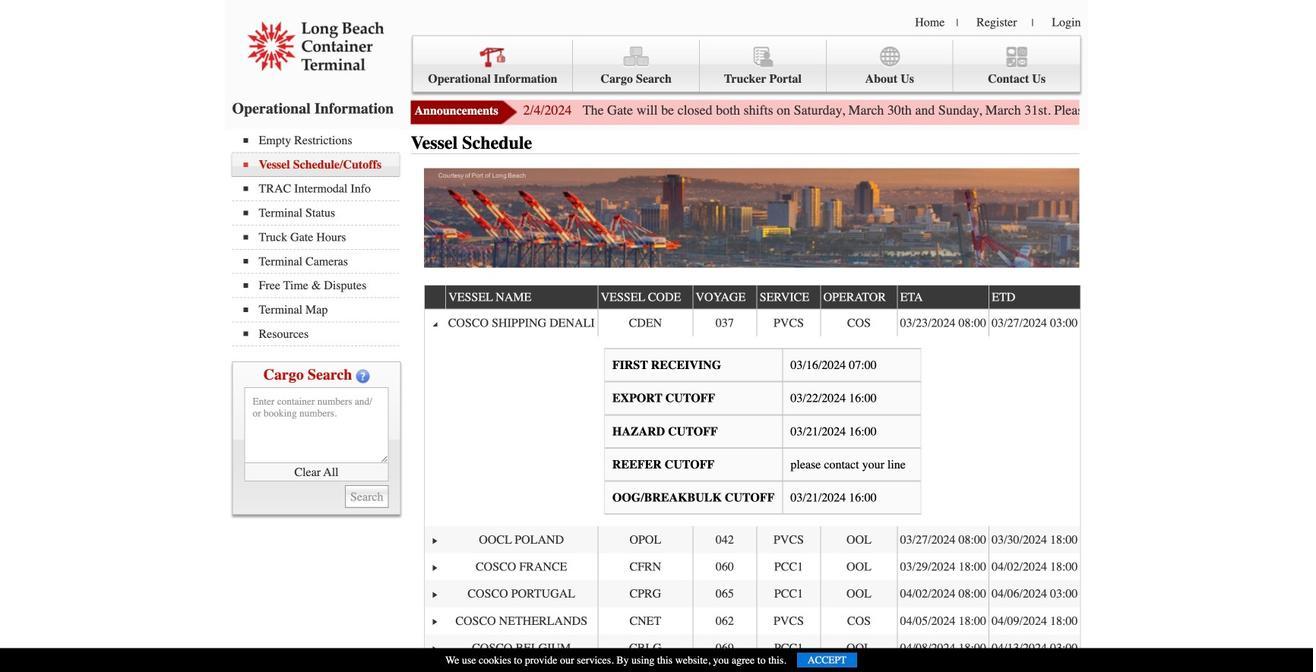 Task type: describe. For each thing, give the bounding box(es) containing it.
Enter container numbers and/ or booking numbers.  text field
[[244, 388, 389, 464]]

6 row from the top
[[425, 581, 1081, 608]]

1 row from the top
[[425, 284, 1082, 310]]

7 row from the top
[[425, 608, 1081, 635]]



Task type: vqa. For each thing, say whether or not it's contained in the screenshot.
9th Row from the bottom
yes



Task type: locate. For each thing, give the bounding box(es) containing it.
row
[[425, 284, 1082, 310], [425, 310, 1081, 337], [425, 337, 1081, 527], [425, 527, 1081, 554], [425, 554, 1081, 581], [425, 581, 1081, 608], [425, 608, 1081, 635], [425, 635, 1081, 662], [425, 662, 1081, 673]]

cell
[[425, 310, 445, 337], [445, 310, 598, 337], [598, 310, 693, 337], [693, 310, 757, 337], [757, 310, 821, 337], [821, 310, 897, 337], [897, 310, 989, 337], [989, 310, 1081, 337], [425, 337, 445, 527], [425, 527, 445, 554], [445, 527, 598, 554], [598, 527, 693, 554], [693, 527, 757, 554], [757, 527, 821, 554], [821, 527, 897, 554], [897, 527, 989, 554], [989, 527, 1081, 554], [425, 554, 445, 581], [445, 554, 598, 581], [598, 554, 693, 581], [693, 554, 757, 581], [757, 554, 821, 581], [821, 554, 897, 581], [897, 554, 989, 581], [989, 554, 1081, 581], [425, 581, 445, 608], [445, 581, 598, 608], [598, 581, 693, 608], [693, 581, 757, 608], [757, 581, 821, 608], [821, 581, 897, 608], [897, 581, 989, 608], [989, 581, 1081, 608], [425, 608, 445, 635], [445, 608, 598, 635], [598, 608, 693, 635], [693, 608, 757, 635], [757, 608, 821, 635], [821, 608, 897, 635], [897, 608, 989, 635], [989, 608, 1081, 635], [425, 635, 445, 662], [445, 635, 598, 662], [598, 635, 693, 662], [693, 635, 757, 662], [757, 635, 821, 662], [821, 635, 897, 662], [897, 635, 989, 662], [989, 635, 1081, 662], [445, 662, 598, 673], [598, 662, 693, 673], [693, 662, 757, 673], [757, 662, 821, 673], [821, 662, 897, 673], [897, 662, 989, 673], [989, 662, 1081, 673]]

1 vertical spatial menu bar
[[232, 129, 407, 347]]

menu bar
[[412, 35, 1081, 92], [232, 129, 407, 347]]

2 row from the top
[[425, 310, 1081, 337]]

None submit
[[345, 486, 389, 509]]

0 vertical spatial menu bar
[[412, 35, 1081, 92]]

8 row from the top
[[425, 635, 1081, 662]]

row group
[[425, 310, 1081, 673]]

tree grid
[[425, 284, 1082, 673]]

1 horizontal spatial menu bar
[[412, 35, 1081, 92]]

9 row from the top
[[425, 662, 1081, 673]]

4 row from the top
[[425, 527, 1081, 554]]

0 horizontal spatial menu bar
[[232, 129, 407, 347]]

5 row from the top
[[425, 554, 1081, 581]]

column header
[[425, 286, 445, 310]]

3 row from the top
[[425, 337, 1081, 527]]



